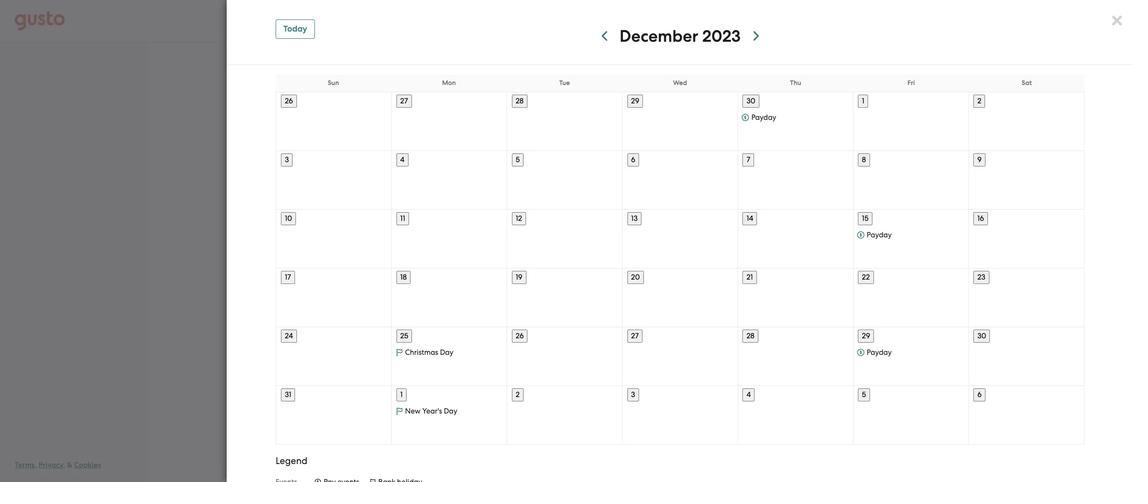 Task type: vqa. For each thing, say whether or not it's contained in the screenshot.
Manager field at the right of the page
no



Task type: locate. For each thing, give the bounding box(es) containing it.
29 button for the leftmost 29 "cell"
[[628, 95, 644, 108]]

1 for topmost 1 "cell" 1 button
[[863, 97, 865, 105]]

23
[[978, 273, 986, 282]]

0 horizontal spatial increase
[[426, 438, 451, 446]]

invite by email
[[339, 245, 423, 260]]

qualify
[[531, 426, 552, 434]]

must
[[391, 415, 405, 422], [319, 450, 334, 457]]

, left "privacy" link
[[35, 461, 37, 470]]

trademarked down the in
[[637, 450, 677, 457]]

2024
[[511, 415, 527, 422]]

0 horizontal spatial 1 button
[[397, 388, 407, 402]]

4 for top 4 button
[[401, 155, 405, 164]]

0 vertical spatial payday
[[752, 113, 777, 122]]

your
[[373, 119, 390, 129], [548, 119, 566, 129], [433, 162, 458, 177], [828, 177, 845, 187], [352, 415, 366, 422], [742, 415, 756, 422], [333, 426, 347, 434], [644, 426, 657, 434], [548, 438, 561, 446]]

0 vertical spatial link
[[461, 162, 482, 177]]

share up invite
[[347, 215, 369, 225]]

2 , from the left
[[63, 461, 65, 470]]

a
[[803, 327, 807, 335], [886, 415, 890, 422], [407, 426, 411, 434]]

terms, down 'pay-'
[[539, 461, 558, 469]]

by right invite
[[374, 245, 388, 260]]

3 cell up (30)
[[623, 386, 738, 402]]

account up thereof,
[[854, 438, 879, 446]]

in
[[340, 119, 347, 129], [563, 371, 577, 391], [542, 450, 548, 457]]

and inside refer a business of 10+ employees and you both get double!
[[888, 327, 900, 335]]

0 horizontal spatial 28 cell
[[507, 92, 623, 108]]

a up gusto.com
[[886, 415, 890, 422]]

1 vertical spatial up
[[844, 231, 854, 241]]

1 vertical spatial 29
[[863, 332, 871, 340]]

0 vertical spatial both
[[822, 285, 840, 295]]

0 vertical spatial 27
[[401, 97, 408, 105]]

1 vertical spatial time
[[383, 450, 396, 457]]

benefits,
[[761, 461, 788, 469]]

employees up the payouts, on the right of page
[[763, 426, 796, 434]]

0 horizontal spatial first
[[784, 415, 796, 422]]

0 horizontal spatial 1
[[401, 390, 403, 399]]

row group
[[276, 92, 1085, 150], [276, 150, 1085, 209], [276, 209, 1085, 268], [276, 268, 1085, 327], [276, 327, 1085, 386], [276, 386, 1085, 445]]

26 cell down sun
[[276, 92, 392, 108]]

run up thereof,
[[869, 426, 879, 434]]

19 cell
[[507, 269, 623, 284]]

gusto right gusto,
[[665, 461, 684, 469]]

0 vertical spatial first
[[797, 243, 811, 253]]

thu column header
[[791, 79, 802, 87]]

Enter email address email field
[[339, 270, 718, 292]]

1 vertical spatial 1
[[401, 390, 403, 399]]

in
[[652, 438, 658, 446]]

1 vertical spatial 29 button
[[859, 330, 875, 343]]

the left the referrer
[[819, 438, 829, 446]]

both inside "you both get gift cards! $100"
[[822, 285, 840, 295]]

14
[[747, 214, 754, 223]]

copy
[[339, 162, 369, 177]]

1 vertical spatial a
[[886, 415, 890, 422]]

row group containing 24
[[276, 327, 1085, 386]]

run inside they sign up and run their first paid payroll
[[873, 231, 886, 241]]

payouts,
[[774, 438, 801, 446]]

$500 down sun 'column header'
[[319, 91, 360, 111]]

0 vertical spatial run
[[873, 231, 886, 241]]

for up gusto.
[[466, 91, 488, 111]]

0 vertical spatial of
[[835, 327, 841, 335]]

15 cell
[[854, 210, 969, 225]]

of inside refer a business of 10+ employees and you both get double!
[[835, 327, 841, 335]]

29 for the right 29 "cell"
[[863, 332, 871, 340]]

the
[[371, 215, 383, 225], [821, 426, 831, 434], [935, 426, 945, 434], [497, 438, 507, 446], [729, 438, 739, 446], [819, 438, 829, 446], [895, 438, 905, 446], [371, 450, 381, 457], [398, 450, 408, 457], [472, 461, 482, 469]]

row containing 26
[[276, 92, 1085, 150]]

on up include
[[627, 450, 635, 457]]

1 row group from the top
[[276, 92, 1085, 150]]

they
[[806, 231, 824, 241]]

gusto down derivations,
[[741, 461, 760, 469]]

sign
[[826, 231, 842, 241], [407, 415, 420, 422]]

29 cell
[[623, 92, 738, 108], [854, 327, 969, 343]]

27 button
[[397, 95, 412, 108], [628, 330, 643, 343]]

row group containing 3
[[276, 150, 1085, 209]]

add another
[[358, 303, 407, 313]]

1 vertical spatial $500
[[891, 415, 908, 422]]

4 for the bottom 4 button
[[747, 390, 751, 399]]

28 cell down tue
[[507, 92, 623, 108]]

sign left year's at the left of page
[[407, 415, 420, 422]]

row for row group containing 10
[[276, 210, 1085, 268]]

$100 down 'new'
[[413, 426, 427, 434]]

gusto,
[[644, 461, 664, 469]]

17
[[285, 273, 291, 282]]

6 row group from the top
[[276, 386, 1085, 445]]

2 vertical spatial run
[[869, 426, 879, 434]]

1 button
[[859, 95, 869, 108], [397, 388, 407, 402]]

employees inside refer a business of 10+ employees and you both get double!
[[855, 327, 887, 335]]

0 vertical spatial 3
[[285, 155, 289, 164]]

or right (10)
[[737, 426, 744, 434]]

22 cell
[[854, 269, 969, 284]]

1 vertical spatial terms,
[[539, 461, 558, 469]]

5 for 5 button to the left
[[516, 155, 520, 164]]

0 vertical spatial 3 button
[[281, 153, 293, 167]]

6 for 6 button for the right 6 cell
[[978, 390, 982, 399]]

receive up above
[[383, 426, 405, 434]]

2 button for the right 2 cell
[[974, 95, 986, 108]]

1 vertical spatial 30
[[978, 332, 987, 340]]

calendar
[[689, 415, 717, 422]]

19 button
[[512, 271, 527, 284]]

20
[[632, 273, 640, 282]]

1 vertical spatial sign
[[407, 415, 420, 422]]

up for 99% satisfaction. highest score in small-business payroll software.
[[421, 415, 429, 422]]

year's
[[423, 407, 442, 416]]

of down participate
[[513, 461, 519, 469]]

if down (or
[[541, 119, 547, 129]]

0 horizontal spatial 30 button
[[743, 95, 760, 108]]

29 up "if your referral's business has 10 or more employees."
[[632, 97, 640, 105]]

1 vertical spatial 27 cell
[[623, 327, 738, 343]]

with
[[863, 177, 879, 187]]

gusto.
[[467, 119, 492, 129]]

99%
[[319, 371, 352, 391]]

in inside to qualify, your referee must sign up for gusto by january 31st, 2024 and run one or more paid payrolls. within thirty (30) calendar days of your referee's first paid invoice, you will receive a $500 visa gift card and your referee will receive a $100 visa gift card. additionally, if you qualify pursuant to these terms and your referee onboards ten (10) or more employees prior to the first payroll run and invoice paid, the incentive offered to you above will increase to $1,000 and the incentive for your referee will increase to $200. in order to be eligible for the promotion payouts, both the referrer account and the referee account must be open at the time the payouts are issued. you cannot participate in pay-per-click advertising on trademarked terms, including any derivations, variations or misspellings thereof, for search or content- based campaigns on google, msn, or yahoo. for the purposes of these terms, trademarked terms include gusto, gusto payroll, gusto hr, gusto benefits, zenpayroll, gusto coupon, gusto.com and buy gusto (all keywords apply as broad match).
[[542, 450, 548, 457]]

account menu element
[[947, 0, 1119, 41]]

2 cell
[[969, 92, 1085, 108], [507, 386, 623, 402]]

0 vertical spatial 2 cell
[[969, 92, 1085, 108]]

gusto
[[441, 415, 459, 422], [665, 461, 684, 469], [709, 461, 727, 469], [741, 461, 760, 469], [825, 461, 843, 469], [934, 461, 952, 469]]

31 cell
[[276, 386, 392, 402]]

in right 'cash'
[[340, 119, 347, 129]]

0 horizontal spatial share
[[347, 215, 369, 225]]

0 horizontal spatial 3
[[285, 155, 289, 164]]

1 vertical spatial $100
[[850, 297, 868, 307]]

2023
[[703, 26, 741, 46]]

1 vertical spatial 2 button
[[512, 388, 524, 402]]

0 vertical spatial 4 cell
[[392, 151, 507, 167]]

visa up paid,
[[909, 415, 922, 422]]

be left open
[[336, 450, 344, 457]]

30 cell
[[738, 92, 854, 108], [969, 327, 1085, 343]]

25
[[401, 332, 409, 340]]

2 horizontal spatial more
[[745, 426, 761, 434]]

link
[[461, 162, 482, 177], [847, 177, 861, 187], [385, 215, 398, 225]]

get inside "you both get gift cards! $100"
[[842, 285, 855, 295]]

$100 down mon column header
[[426, 91, 463, 111]]

up right they
[[844, 231, 854, 241]]

1 vertical spatial 27
[[632, 332, 639, 340]]

trademarked down click
[[559, 461, 600, 469]]

2 cell up one
[[507, 386, 623, 402]]

gift down 22 button
[[857, 285, 870, 295]]

you
[[806, 285, 820, 295], [470, 450, 482, 457]]

21 button
[[743, 271, 757, 284]]

1 vertical spatial 6 button
[[974, 388, 986, 402]]

0 horizontal spatial 4 button
[[397, 153, 409, 167]]

1 horizontal spatial account
[[930, 438, 954, 446]]

0 vertical spatial a
[[803, 327, 807, 335]]

email up 18
[[391, 245, 423, 260]]

invite
[[339, 245, 371, 260]]

6 inside row
[[978, 390, 982, 399]]

to qualify, your referee must sign up for gusto by january 31st, 2024 and run one or more paid payrolls. within thirty (30) calendar days of your referee's first paid invoice, you will receive a $500 visa gift card and your referee will receive a $100 visa gift card. additionally, if you qualify pursuant to these terms and your referee onboards ten (10) or more employees prior to the first payroll run and invoice paid, the incentive offered to you above will increase to $1,000 and the incentive for your referee will increase to $200. in order to be eligible for the promotion payouts, both the referrer account and the referee account must be open at the time the payouts are issued. you cannot participate in pay-per-click advertising on trademarked terms, including any derivations, variations or misspellings thereof, for search or content- based campaigns on google, msn, or yahoo. for the purposes of these terms, trademarked terms include gusto, gusto payroll, gusto hr, gusto benefits, zenpayroll, gusto coupon, gusto.com and buy gusto (all keywords apply as broad match).
[[319, 415, 954, 481]]

18 button
[[397, 271, 411, 284]]

sat column header
[[1023, 79, 1033, 87]]

sun column header
[[328, 79, 339, 87]]

row containing 24
[[276, 327, 1085, 386]]

29 right 10+
[[863, 332, 871, 340]]

9
[[978, 155, 982, 164]]

1 vertical spatial employees
[[763, 426, 796, 434]]

0 horizontal spatial sign
[[407, 415, 420, 422]]

1 vertical spatial 30 button
[[974, 330, 991, 343]]

15 button
[[859, 212, 873, 225]]

0 horizontal spatial paid
[[593, 415, 607, 422]]

1 vertical spatial 28 button
[[743, 330, 759, 343]]

0 vertical spatial sign
[[826, 231, 842, 241]]

up right 'new'
[[421, 415, 429, 422]]

2 account from the left
[[930, 438, 954, 446]]

day down '25' cell on the bottom left
[[440, 348, 454, 357]]

be
[[685, 438, 693, 446], [336, 450, 344, 457]]

link inside share your link with another business owner
[[847, 177, 861, 187]]

up right signs
[[442, 119, 453, 129]]

14 cell
[[738, 210, 854, 225]]

1 cell down fri column header
[[854, 92, 969, 108]]

1 horizontal spatial 1
[[863, 97, 865, 105]]

1 horizontal spatial incentive
[[508, 438, 536, 446]]

0 horizontal spatial you
[[470, 450, 482, 457]]

employees.
[[695, 119, 739, 129]]

28 button left 2x
[[743, 330, 759, 343]]

&
[[67, 461, 72, 470]]

share the link on:
[[347, 215, 412, 225]]

thu
[[791, 79, 802, 87]]

26 for 26 button to the top
[[285, 97, 293, 105]]

share
[[804, 177, 826, 187], [347, 215, 369, 225]]

5 cell up invoice
[[854, 386, 969, 402]]

row containing 10
[[276, 210, 1085, 268]]

0 vertical spatial if
[[541, 119, 547, 129]]

26 cell
[[276, 92, 392, 108], [507, 327, 623, 343]]

1 cell up year's at the left of page
[[392, 386, 507, 402]]

variations
[[779, 450, 810, 457]]

both
[[822, 285, 840, 295], [914, 327, 928, 335], [803, 438, 817, 446]]

wed column header
[[674, 79, 688, 87]]

$500 for you, $100 for them (or double!)
[[319, 91, 625, 111]]

will
[[851, 415, 861, 422], [372, 426, 382, 434], [414, 438, 424, 446], [586, 438, 596, 446]]

add
[[358, 303, 374, 313]]

module__icon___go7vc image
[[742, 114, 750, 121], [858, 231, 866, 239], [396, 349, 403, 356], [858, 349, 866, 356], [396, 407, 403, 415], [315, 479, 321, 482], [369, 479, 376, 482]]

terms down advertising
[[601, 461, 618, 469]]

broad
[[388, 473, 407, 481]]

4 inside row
[[747, 390, 751, 399]]

3 cell
[[276, 151, 392, 167], [623, 386, 738, 402]]

new
[[405, 407, 421, 416]]

run left the their
[[873, 231, 886, 241]]

when
[[349, 119, 371, 129]]

2 incentive from the left
[[508, 438, 536, 446]]

offer
[[371, 73, 386, 80]]

2 vertical spatial both
[[803, 438, 817, 446]]

link for share your link with another business owner
[[847, 177, 861, 187]]

payroll inside to qualify, your referee must sign up for gusto by january 31st, 2024 and run one or more paid payrolls. within thirty (30) calendar days of your referee's first paid invoice, you will receive a $500 visa gift card and your referee will receive a $100 visa gift card. additionally, if you qualify pursuant to these terms and your referee onboards ten (10) or more employees prior to the first payroll run and invoice paid, the incentive offered to you above will increase to $1,000 and the incentive for your referee will increase to $200. in order to be eligible for the promotion payouts, both the referrer account and the referee account must be open at the time the payouts are issued. you cannot participate in pay-per-click advertising on trademarked terms, including any derivations, variations or misspellings thereof, for search or content- based campaigns on google, msn, or yahoo. for the purposes of these terms, trademarked terms include gusto, gusto payroll, gusto hr, gusto benefits, zenpayroll, gusto coupon, gusto.com and buy gusto (all keywords apply as broad match).
[[846, 426, 867, 434]]

0 vertical spatial share
[[804, 177, 826, 187]]

share
[[398, 162, 430, 177]]

payroll up the referrer
[[846, 426, 867, 434]]

29 button for the right 29 "cell"
[[859, 330, 875, 343]]

time up google,
[[383, 450, 396, 457]]

0 vertical spatial email
[[391, 245, 423, 260]]

be down onboards
[[685, 438, 693, 446]]

for up gusto.com
[[883, 450, 892, 457]]

your left referee's
[[742, 415, 756, 422]]

row
[[276, 75, 1085, 92], [276, 92, 1085, 150], [276, 210, 1085, 268], [276, 327, 1085, 386], [276, 386, 1085, 444]]

13
[[632, 214, 638, 223]]

1 horizontal spatial 29 button
[[859, 330, 875, 343]]

zenpayroll,
[[789, 461, 823, 469]]

5 row group from the top
[[276, 327, 1085, 386]]

6 button
[[628, 153, 640, 167], [974, 388, 986, 402]]

and left buy
[[907, 461, 919, 469]]

gusto.com
[[872, 461, 905, 469]]

0 vertical spatial payroll
[[833, 243, 860, 253]]

0 horizontal spatial 6 button
[[628, 153, 640, 167]]

gift inside "you both get gift cards! $100"
[[857, 285, 870, 295]]

6 button for the right 6 cell
[[974, 388, 986, 402]]

10 button
[[281, 212, 296, 225]]

match).
[[409, 473, 432, 481]]

27 button down preview email "button"
[[628, 330, 643, 343]]

row containing 31
[[276, 386, 1085, 444]]

1 cell
[[854, 92, 969, 108], [392, 386, 507, 402]]

None field
[[339, 187, 649, 208]]

preview
[[575, 303, 605, 314]]

fri column header
[[908, 79, 916, 87]]

linkedin button
[[483, 215, 517, 225]]

28 left 2x
[[747, 332, 755, 340]]

email inside "button"
[[607, 303, 628, 314]]

6 cell
[[623, 151, 738, 167], [969, 386, 1085, 402]]

1 horizontal spatial 30 cell
[[969, 327, 1085, 343]]

0 horizontal spatial 29 button
[[628, 95, 644, 108]]

9 button
[[974, 153, 986, 167]]

time inside to qualify, your referee must sign up for gusto by january 31st, 2024 and run one or more paid payrolls. within thirty (30) calendar days of your referee's first paid invoice, you will receive a $500 visa gift card and your referee will receive a $100 visa gift card. additionally, if you qualify pursuant to these terms and your referee onboards ten (10) or more employees prior to the first payroll run and invoice paid, the incentive offered to you above will increase to $1,000 and the incentive for your referee will increase to $200. in order to be eligible for the promotion payouts, both the referrer account and the referee account must be open at the time the payouts are issued. you cannot participate in pay-per-click advertising on trademarked terms, including any derivations, variations or misspellings thereof, for search or content- based campaigns on google, msn, or yahoo. for the purposes of these terms, trademarked terms include gusto, gusto payroll, gusto hr, gusto benefits, zenpayroll, gusto coupon, gusto.com and buy gusto (all keywords apply as broad match).
[[383, 450, 396, 457]]

the right at
[[371, 450, 381, 457]]

2 vertical spatial link
[[385, 215, 398, 225]]

you inside to qualify, your referee must sign up for gusto by january 31st, 2024 and run one or more paid payrolls. within thirty (30) calendar days of your referee's first paid invoice, you will receive a $500 visa gift card and your referee will receive a $100 visa gift card. additionally, if you qualify pursuant to these terms and your referee onboards ten (10) or more employees prior to the first payroll run and invoice paid, the incentive offered to you above will increase to $1,000 and the incentive for your referee will increase to $200. in order to be eligible for the promotion payouts, both the referrer account and the referee account must be open at the time the payouts are issued. you cannot participate in pay-per-click advertising on trademarked terms, including any derivations, variations or misspellings thereof, for search or content- based campaigns on google, msn, or yahoo. for the purposes of these terms, trademarked terms include gusto, gusto payroll, gusto hr, gusto benefits, zenpayroll, gusto coupon, gusto.com and buy gusto (all keywords apply as broad match).
[[470, 450, 482, 457]]

preview email
[[575, 303, 628, 314]]

up inside they sign up and run their first paid payroll
[[844, 231, 854, 241]]

1 horizontal spatial 29
[[863, 332, 871, 340]]

22
[[863, 273, 871, 282]]

derivations,
[[742, 450, 778, 457]]

referee
[[367, 415, 389, 422], [348, 426, 370, 434], [659, 426, 680, 434], [563, 438, 585, 446], [906, 438, 928, 446]]

1 horizontal spatial 1 cell
[[854, 92, 969, 108]]

2 vertical spatial $100
[[413, 426, 427, 434]]

and
[[628, 426, 642, 434]]

27 button for the left 27 cell
[[397, 95, 412, 108]]

share inside share your link with another business owner
[[804, 177, 826, 187]]

10+
[[843, 327, 853, 335]]

28 cell
[[507, 92, 623, 108], [738, 327, 854, 343]]

of
[[835, 327, 841, 335], [734, 415, 741, 422], [513, 461, 519, 469]]

0 horizontal spatial ,
[[35, 461, 37, 470]]

1 horizontal spatial 26
[[516, 332, 524, 340]]

payday for 1
[[752, 113, 777, 122]]

0 horizontal spatial terms,
[[539, 461, 558, 469]]

1 vertical spatial both
[[914, 327, 928, 335]]

of right days
[[734, 415, 741, 422]]

0 vertical spatial 29
[[632, 97, 640, 105]]

5 inside row
[[863, 390, 867, 399]]

1 vertical spatial 4 cell
[[738, 386, 854, 402]]

5 cell
[[507, 151, 623, 167], [854, 386, 969, 402]]

signs
[[421, 119, 440, 129]]

incentive up participate
[[508, 438, 536, 446]]

paid down they
[[814, 243, 831, 253]]

first
[[797, 243, 811, 253], [784, 415, 796, 422], [833, 426, 844, 434]]

hr,
[[729, 461, 740, 469]]

small-
[[581, 371, 628, 391]]

month view table
[[276, 75, 1085, 455]]

1 horizontal spatial 4
[[747, 390, 751, 399]]

or up zenpayroll,
[[811, 450, 818, 457]]

1 vertical spatial by
[[461, 415, 468, 422]]

cookies
[[74, 461, 101, 470]]

payday for 15
[[868, 231, 892, 239]]

these down participate
[[521, 461, 537, 469]]

a inside refer a business of 10+ employees and you both get double!
[[803, 327, 807, 335]]

4 cell
[[392, 151, 507, 167], [738, 386, 854, 402]]

terms down payrolls. on the right bottom of the page
[[609, 426, 626, 434]]

payroll up days
[[697, 371, 751, 391]]

paid up "prior"
[[797, 415, 812, 422]]

and inside they sign up and run their first paid payroll
[[856, 231, 871, 241]]

or
[[663, 119, 671, 129], [568, 415, 574, 422], [737, 426, 744, 434], [811, 450, 818, 457], [915, 450, 921, 457], [430, 461, 436, 469]]

3 cell down 'cash'
[[276, 151, 392, 167]]

2 horizontal spatial link
[[847, 177, 861, 187]]

4 row group from the top
[[276, 268, 1085, 327]]

1 vertical spatial 5 button
[[859, 388, 871, 402]]

first inside they sign up and run their first paid payroll
[[797, 243, 811, 253]]

27 button up referral
[[397, 95, 412, 108]]

3 row group from the top
[[276, 209, 1085, 268]]

your down "qualify,"
[[333, 426, 347, 434]]

sign right they
[[826, 231, 842, 241]]

1 horizontal spatial 3 button
[[628, 388, 640, 402]]

score
[[519, 371, 559, 391]]

terms, up payroll,
[[679, 450, 698, 457]]

1 horizontal spatial visa
[[909, 415, 922, 422]]

12 button
[[512, 212, 526, 225]]

13 cell
[[623, 210, 738, 225]]

buy
[[921, 461, 932, 469]]

7 cell
[[738, 151, 854, 167]]

up inside to qualify, your referee must sign up for gusto by january 31st, 2024 and run one or more paid payrolls. within thirty (30) calendar days of your referee's first paid invoice, you will receive a $500 visa gift card and your referee will receive a $100 visa gift card. additionally, if you qualify pursuant to these terms and your referee onboards ten (10) or more employees prior to the first payroll run and invoice paid, the incentive offered to you above will increase to $1,000 and the incentive for your referee will increase to $200. in order to be eligible for the promotion payouts, both the referrer account and the referee account must be open at the time the payouts are issued. you cannot participate in pay-per-click advertising on trademarked terms, including any derivations, variations or misspellings thereof, for search or content- based campaigns on google, msn, or yahoo. for the purposes of these terms, trademarked terms include gusto, gusto payroll, gusto hr, gusto benefits, zenpayroll, gusto coupon, gusto.com and buy gusto (all keywords apply as broad match).
[[421, 415, 429, 422]]

increase
[[426, 438, 451, 446], [598, 438, 623, 446]]

sign inside to qualify, your referee must sign up for gusto by january 31st, 2024 and run one or more paid payrolls. within thirty (30) calendar days of your referee's first paid invoice, you will receive a $500 visa gift card and your referee will receive a $100 visa gift card. additionally, if you qualify pursuant to these terms and your referee onboards ten (10) or more employees prior to the first payroll run and invoice paid, the incentive offered to you above will increase to $1,000 and the incentive for your referee will increase to $200. in order to be eligible for the promotion payouts, both the referrer account and the referee account must be open at the time the payouts are issued. you cannot participate in pay-per-click advertising on trademarked terms, including any derivations, variations or misspellings thereof, for search or content- based campaigns on google, msn, or yahoo. for the purposes of these terms, trademarked terms include gusto, gusto payroll, gusto hr, gusto benefits, zenpayroll, gusto coupon, gusto.com and buy gusto (all keywords apply as broad match).
[[407, 415, 420, 422]]

business
[[603, 119, 635, 129], [797, 189, 829, 199], [809, 327, 834, 335], [628, 371, 693, 391]]

20 cell
[[623, 269, 738, 284]]

4 cell up referee's
[[738, 386, 854, 402]]

2 row group from the top
[[276, 150, 1085, 209]]

a up double!
[[803, 327, 807, 335]]

0 horizontal spatial 28
[[516, 97, 524, 105]]

in left 'pay-'
[[542, 450, 548, 457]]

1 horizontal spatial 5
[[863, 390, 867, 399]]

another inside button
[[376, 303, 407, 313]]

$500 up invoice
[[891, 415, 908, 422]]

0 horizontal spatial a
[[407, 426, 411, 434]]

and down the 15 button
[[856, 231, 871, 241]]

visa down year's at the left of page
[[429, 426, 442, 434]]

module__icon___go7vc image down based
[[315, 479, 321, 482]]

28 cell up the software. at the bottom right of the page
[[738, 327, 854, 343]]

30
[[747, 97, 756, 105], [978, 332, 987, 340]]

1 horizontal spatial first
[[797, 243, 811, 253]]

1 button for the bottommost 1 "cell"
[[397, 388, 407, 402]]

30 button
[[743, 95, 760, 108], [974, 330, 991, 343]]

copy and share your link
[[339, 162, 482, 177]]

row containing sun
[[276, 75, 1085, 92]]

to right 'pursuant'
[[583, 426, 589, 434]]

to
[[583, 426, 589, 434], [813, 426, 820, 434], [372, 438, 379, 446], [453, 438, 459, 446], [625, 438, 631, 446], [678, 438, 684, 446]]

visa
[[909, 415, 922, 422], [429, 426, 442, 434]]

1 horizontal spatial 28 cell
[[738, 327, 854, 343]]

and down cards!
[[888, 327, 900, 335]]

2 increase from the left
[[598, 438, 623, 446]]

0 vertical spatial by
[[374, 245, 388, 260]]

29 button up "if your referral's business has 10 or more employees."
[[628, 95, 644, 108]]

1 horizontal spatial link
[[461, 162, 482, 177]]

1 vertical spatial trademarked
[[559, 461, 600, 469]]

payday down the 15 button
[[868, 231, 892, 239]]

must up above
[[391, 415, 405, 422]]

0 vertical spatial gift
[[857, 285, 870, 295]]

receive up thereof,
[[862, 415, 884, 422]]

27 cell
[[392, 92, 507, 108], [623, 327, 738, 343]]

26
[[285, 97, 293, 105], [516, 332, 524, 340]]

gift left "card."
[[443, 426, 454, 434]]

more
[[673, 119, 693, 129], [576, 415, 591, 422], [745, 426, 761, 434]]

$100 inside "you both get gift cards! $100"
[[850, 297, 868, 307]]

1 vertical spatial terms
[[601, 461, 618, 469]]

25 cell
[[392, 327, 507, 343]]

1 button for topmost 1 "cell"
[[859, 95, 869, 108]]

1 horizontal spatial by
[[461, 415, 468, 422]]



Task type: describe. For each thing, give the bounding box(es) containing it.
your up 'pay-'
[[548, 438, 561, 446]]

the up any
[[729, 438, 739, 446]]

december 2023
[[620, 26, 741, 46]]

module__icon___go7vc image left as
[[369, 479, 376, 482]]

referrals image
[[938, 9, 945, 16]]

22 button
[[859, 271, 874, 284]]

to down and
[[625, 438, 631, 446]]

0 vertical spatial 1 cell
[[854, 92, 969, 108]]

1 vertical spatial 30 cell
[[969, 327, 1085, 343]]

8 cell
[[854, 151, 969, 167]]

and down to at the left bottom of the page
[[319, 426, 332, 434]]

business inside refer a business of 10+ employees and you both get double!
[[809, 327, 834, 335]]

9 cell
[[969, 151, 1085, 167]]

and up thereof,
[[881, 438, 893, 446]]

share for the
[[347, 215, 369, 225]]

share for your
[[804, 177, 826, 187]]

both inside to qualify, your referee must sign up for gusto by january 31st, 2024 and run one or more paid payrolls. within thirty (30) calendar days of your referee's first paid invoice, you will receive a $500 visa gift card and your referee will receive a $100 visa gift card. additionally, if you qualify pursuant to these terms and your referee onboards ten (10) or more employees prior to the first payroll run and invoice paid, the incentive offered to you above will increase to $1,000 and the incentive for your referee will increase to $200. in order to be eligible for the promotion payouts, both the referrer account and the referee account must be open at the time the payouts are issued. you cannot participate in pay-per-click advertising on trademarked terms, including any derivations, variations or misspellings thereof, for search or content- based campaigns on google, msn, or yahoo. for the purposes of these terms, trademarked terms include gusto, gusto payroll, gusto hr, gusto benefits, zenpayroll, gusto coupon, gusto.com and buy gusto (all keywords apply as broad match).
[[803, 438, 817, 446]]

payroll inside they sign up and run their first paid payroll
[[833, 243, 860, 253]]

thirty
[[658, 415, 674, 422]]

16 cell
[[969, 210, 1085, 225]]

0 vertical spatial 30 button
[[743, 95, 760, 108]]

how
[[756, 142, 783, 157]]

qualify,
[[328, 415, 351, 422]]

click
[[577, 450, 590, 457]]

18 cell
[[392, 269, 507, 284]]

29 for the leftmost 29 "cell"
[[632, 97, 640, 105]]

for right 'new'
[[431, 415, 439, 422]]

it
[[786, 142, 793, 157]]

link for share the link on:
[[385, 215, 398, 225]]

pay-
[[549, 450, 564, 457]]

you inside refer a business of 10+ employees and you both get double!
[[902, 327, 912, 335]]

today
[[284, 24, 307, 34]]

payrolls.
[[609, 415, 635, 422]]

0 horizontal spatial 6 cell
[[623, 151, 738, 167]]

row group containing 31
[[276, 386, 1085, 445]]

1 horizontal spatial 4 cell
[[738, 386, 854, 402]]

0 vertical spatial terms
[[609, 426, 626, 434]]

27 for the left 27 cell
[[401, 97, 408, 105]]

above
[[393, 438, 412, 446]]

(30)
[[676, 415, 688, 422]]

0 vertical spatial 5 cell
[[507, 151, 623, 167]]

tue
[[560, 79, 570, 87]]

1 vertical spatial 5 cell
[[854, 386, 969, 402]]

31 button
[[281, 388, 295, 402]]

23 cell
[[969, 269, 1085, 284]]

0 horizontal spatial 29 cell
[[623, 92, 738, 108]]

2 vertical spatial gift
[[443, 426, 454, 434]]

up for $500
[[442, 119, 453, 129]]

13 button
[[628, 212, 642, 225]]

1 horizontal spatial 30
[[978, 332, 987, 340]]

× document
[[227, 0, 1134, 482]]

20 button
[[628, 271, 644, 284]]

include
[[620, 461, 642, 469]]

× button
[[1112, 7, 1124, 32]]

1 vertical spatial 3
[[632, 390, 636, 399]]

your down (or
[[548, 119, 566, 129]]

0 vertical spatial on
[[627, 450, 635, 457]]

tue column header
[[560, 79, 570, 87]]

12 cell
[[507, 210, 623, 225]]

the down card
[[935, 426, 945, 434]]

21 cell
[[738, 269, 854, 284]]

0 horizontal spatial 3 button
[[281, 153, 293, 167]]

31
[[285, 390, 292, 399]]

to right offered at the left
[[372, 438, 379, 446]]

gusto down including
[[709, 461, 727, 469]]

1 account from the left
[[854, 438, 879, 446]]

your right when
[[373, 119, 390, 129]]

row group containing 17
[[276, 268, 1085, 327]]

$500 inside to qualify, your referee must sign up for gusto by january 31st, 2024 and run one or more paid payrolls. within thirty (30) calendar days of your referee's first paid invoice, you will receive a $500 visa gift card and your referee will receive a $100 visa gift card. additionally, if you qualify pursuant to these terms and your referee onboards ten (10) or more employees prior to the first payroll run and invoice paid, the incentive offered to you above will increase to $1,000 and the incentive for your referee will increase to $200. in order to be eligible for the promotion payouts, both the referrer account and the referee account must be open at the time the payouts are issued. you cannot participate in pay-per-click advertising on trademarked terms, including any derivations, variations or misspellings thereof, for search or content- based campaigns on google, msn, or yahoo. for the purposes of these terms, trademarked terms include gusto, gusto payroll, gusto hr, gusto benefits, zenpayroll, gusto coupon, gusto.com and buy gusto (all keywords apply as broad match).
[[891, 415, 908, 422]]

including
[[699, 450, 727, 457]]

$1,000
[[461, 438, 481, 446]]

1 vertical spatial these
[[521, 461, 537, 469]]

get inside refer a business of 10+ employees and you both get double!
[[929, 327, 939, 335]]

0 horizontal spatial 5 button
[[512, 153, 524, 167]]

for left gusto.
[[455, 119, 465, 129]]

1 horizontal spatial paid
[[797, 415, 812, 422]]

the down above
[[398, 450, 408, 457]]

18
[[401, 273, 407, 282]]

2x list
[[756, 161, 960, 348]]

module__icon___go7vc image down the 15 button
[[858, 231, 866, 239]]

or up buy
[[915, 450, 921, 457]]

10 cell
[[276, 210, 392, 225]]

the down invoice, at right bottom
[[821, 426, 831, 434]]

1 vertical spatial 1 cell
[[392, 386, 507, 402]]

1 vertical spatial run
[[542, 415, 553, 422]]

11 cell
[[392, 210, 507, 225]]

your right "qualify,"
[[352, 415, 366, 422]]

12
[[516, 214, 523, 223]]

17 cell
[[276, 269, 392, 284]]

1 vertical spatial payroll
[[697, 371, 751, 391]]

invoice
[[895, 426, 916, 434]]

payouts
[[410, 450, 434, 457]]

1 horizontal spatial 26 button
[[512, 330, 528, 343]]

payroll,
[[685, 461, 708, 469]]

1 vertical spatial 4 button
[[743, 388, 755, 402]]

27 for the bottom 27 cell
[[632, 332, 639, 340]]

1 horizontal spatial 6 cell
[[969, 386, 1085, 402]]

the up cannot
[[497, 438, 507, 446]]

1 horizontal spatial 28 button
[[743, 330, 759, 343]]

1 vertical spatial 28 cell
[[738, 327, 854, 343]]

or right one
[[568, 415, 574, 422]]

2 for 2 "button" corresponding to the right 2 cell
[[978, 97, 982, 105]]

0 vertical spatial terms,
[[679, 450, 698, 457]]

to right order
[[678, 438, 684, 446]]

module__icon___go7vc image down refer a business of 10+ employees and you both get double!
[[858, 349, 866, 356]]

your down within
[[644, 426, 657, 434]]

module__icon___go7vc image right the employees. in the top of the page
[[742, 114, 750, 121]]

mon column header
[[442, 79, 456, 87]]

0 horizontal spatial 3 cell
[[276, 151, 392, 167]]

to
[[319, 415, 326, 422]]

gusto down "content-"
[[934, 461, 952, 469]]

cash
[[319, 119, 338, 129]]

24 button
[[281, 330, 297, 343]]

1 horizontal spatial these
[[591, 426, 607, 434]]

0 horizontal spatial 28 button
[[512, 95, 528, 108]]

0 vertical spatial 26 cell
[[276, 92, 392, 108]]

0 horizontal spatial trademarked
[[559, 461, 600, 469]]

by inside to qualify, your referee must sign up for gusto by january 31st, 2024 and run one or more paid payrolls. within thirty (30) calendar days of your referee's first paid invoice, you will receive a $500 visa gift card and your referee will receive a $100 visa gift card. additionally, if you qualify pursuant to these terms and your referee onboards ten (10) or more employees prior to the first payroll run and invoice paid, the incentive offered to you above will increase to $1,000 and the incentive for your referee will increase to $200. in order to be eligible for the promotion payouts, both the referrer account and the referee account must be open at the time the payouts are issued. you cannot participate in pay-per-click advertising on trademarked terms, including any derivations, variations or misspellings thereof, for search or content- based campaigns on google, msn, or yahoo. for the purposes of these terms, trademarked terms include gusto, gusto payroll, gusto hr, gusto benefits, zenpayroll, gusto coupon, gusto.com and buy gusto (all keywords apply as broad match).
[[461, 415, 468, 422]]

terms
[[15, 461, 35, 470]]

19
[[516, 273, 523, 282]]

7 button
[[743, 153, 755, 167]]

1 vertical spatial of
[[734, 415, 741, 422]]

1 vertical spatial 3 button
[[628, 388, 640, 402]]

your inside share your link with another business owner
[[828, 177, 845, 187]]

card
[[936, 415, 950, 422]]

msn,
[[411, 461, 428, 469]]

eligible
[[695, 438, 717, 446]]

2 button for left 2 cell
[[512, 388, 524, 402]]

sun
[[328, 79, 339, 87]]

0 horizontal spatial receive
[[383, 426, 405, 434]]

1 incentive from the left
[[319, 438, 347, 446]]

participate
[[506, 450, 540, 457]]

business left has
[[603, 119, 635, 129]]

business inside share your link with another business owner
[[797, 189, 829, 199]]

1 horizontal spatial 2 cell
[[969, 92, 1085, 108]]

×
[[1112, 7, 1124, 32]]

employees inside to qualify, your referee must sign up for gusto by january 31st, 2024 and run one or more paid payrolls. within thirty (30) calendar days of your referee's first paid invoice, you will receive a $500 visa gift card and your referee will receive a $100 visa gift card. additionally, if you qualify pursuant to these terms and your referee onboards ten (10) or more employees prior to the first payroll run and invoice paid, the incentive offered to you above will increase to $1,000 and the incentive for your referee will increase to $200. in order to be eligible for the promotion payouts, both the referrer account and the referee account must be open at the time the payouts are issued. you cannot participate in pay-per-click advertising on trademarked terms, including any derivations, variations or misspellings thereof, for search or content- based campaigns on google, msn, or yahoo. for the purposes of these terms, trademarked terms include gusto, gusto payroll, gusto hr, gusto benefits, zenpayroll, gusto coupon, gusto.com and buy gusto (all keywords apply as broad match).
[[763, 426, 796, 434]]

them
[[492, 91, 532, 111]]

christmas
[[405, 348, 439, 357]]

row for row group containing 31
[[276, 386, 1085, 444]]

0 vertical spatial receive
[[862, 415, 884, 422]]

the right for
[[472, 461, 482, 469]]

gusto up "card."
[[441, 415, 459, 422]]

linkedin
[[486, 216, 514, 224]]

they sign up and run their first paid payroll
[[797, 231, 906, 253]]

and right copy
[[372, 162, 395, 177]]

satisfaction.
[[356, 371, 452, 391]]

1 horizontal spatial be
[[685, 438, 693, 446]]

0 horizontal spatial time
[[356, 73, 370, 80]]

privacy
[[39, 461, 63, 470]]

2 vertical spatial a
[[407, 426, 411, 434]]

24 cell
[[276, 327, 392, 343]]

16
[[978, 214, 985, 223]]

and up qualify
[[529, 415, 541, 422]]

gusto navigation element
[[0, 42, 145, 81]]

pursuant
[[554, 426, 581, 434]]

referrer
[[830, 438, 853, 446]]

1 vertical spatial day
[[444, 407, 458, 416]]

row group containing 10
[[276, 209, 1085, 268]]

6 button for left 6 cell
[[628, 153, 640, 167]]

wed
[[674, 79, 688, 87]]

10 inside button
[[285, 214, 292, 223]]

your right share
[[433, 162, 458, 177]]

1 horizontal spatial more
[[673, 119, 693, 129]]

1 vertical spatial in
[[563, 371, 577, 391]]

and down additionally,
[[483, 438, 495, 446]]

0 horizontal spatial more
[[576, 415, 591, 422]]

1 for 1 button related to the bottommost 1 "cell"
[[401, 390, 403, 399]]

if inside to qualify, your referee must sign up for gusto by january 31st, 2024 and run one or more paid payrolls. within thirty (30) calendar days of your referee's first paid invoice, you will receive a $500 visa gift card and your referee will receive a $100 visa gift card. additionally, if you qualify pursuant to these terms and your referee onboards ten (10) or more employees prior to the first payroll run and invoice paid, the incentive offered to you above will increase to $1,000 and the incentive for your referee will increase to $200. in order to be eligible for the promotion payouts, both the referrer account and the referee account must be open at the time the payouts are issued. you cannot participate in pay-per-click advertising on trademarked terms, including any derivations, variations or misspellings thereof, for search or content- based campaigns on google, msn, or yahoo. for the purposes of these terms, trademarked terms include gusto, gusto payroll, gusto hr, gusto benefits, zenpayroll, gusto coupon, gusto.com and buy gusto (all keywords apply as broad match).
[[512, 426, 516, 434]]

you inside "you both get gift cards! $100"
[[806, 285, 820, 295]]

$100 inside to qualify, your referee must sign up for gusto by january 31st, 2024 and run one or more paid payrolls. within thirty (30) calendar days of your referee's first paid invoice, you will receive a $500 visa gift card and your referee will receive a $100 visa gift card. additionally, if you qualify pursuant to these terms and your referee onboards ten (10) or more employees prior to the first payroll run and invoice paid, the incentive offered to you above will increase to $1,000 and the incentive for your referee will increase to $200. in order to be eligible for the promotion payouts, both the referrer account and the referee account must be open at the time the payouts are issued. you cannot participate in pay-per-click advertising on trademarked terms, including any derivations, variations or misspellings thereof, for search or content- based campaigns on google, msn, or yahoo. for the purposes of these terms, trademarked terms include gusto, gusto payroll, gusto hr, gusto benefits, zenpayroll, gusto coupon, gusto.com and buy gusto (all keywords apply as broad match).
[[413, 426, 427, 434]]

2 vertical spatial payday
[[867, 348, 892, 357]]

or right the msn,
[[430, 461, 436, 469]]

for down offer
[[364, 91, 385, 111]]

to up issued.
[[453, 438, 459, 446]]

to right "prior"
[[813, 426, 820, 434]]

for down ten
[[719, 438, 727, 446]]

2 vertical spatial first
[[833, 426, 844, 434]]

0 horizontal spatial email
[[391, 245, 423, 260]]

works
[[796, 142, 830, 157]]

home image
[[15, 11, 65, 30]]

0 horizontal spatial be
[[336, 450, 344, 457]]

0 vertical spatial day
[[440, 348, 454, 357]]

business up thirty
[[628, 371, 693, 391]]

11 button
[[397, 212, 409, 225]]

the up search
[[895, 438, 905, 446]]

0 horizontal spatial 2 cell
[[507, 386, 623, 402]]

1 vertical spatial 28
[[747, 332, 755, 340]]

0 vertical spatial visa
[[909, 415, 922, 422]]

gusto down misspellings
[[825, 461, 843, 469]]

another inside share your link with another business owner
[[881, 177, 912, 187]]

row for row group containing 26
[[276, 92, 1085, 150]]

0 horizontal spatial 27 cell
[[392, 92, 507, 108]]

1 horizontal spatial 10
[[653, 119, 661, 129]]

0 horizontal spatial on
[[376, 461, 384, 469]]

0 vertical spatial 26 button
[[281, 95, 297, 108]]

double!)
[[561, 91, 625, 111]]

for down qualify
[[538, 438, 546, 446]]

0 vertical spatial $500
[[319, 91, 360, 111]]

1 vertical spatial first
[[784, 415, 796, 422]]

module__icon___go7vc image down 25 button
[[396, 349, 403, 356]]

promotion
[[741, 438, 773, 446]]

paid,
[[918, 426, 933, 434]]

cash in when your referral signs up for gusto.
[[319, 119, 492, 129]]

1 horizontal spatial must
[[391, 415, 405, 422]]

0 horizontal spatial 4 cell
[[392, 151, 507, 167]]

1 vertical spatial 26 cell
[[507, 327, 623, 343]]

highest
[[456, 371, 515, 391]]

you both get gift cards! $100
[[806, 285, 895, 307]]

1 vertical spatial visa
[[429, 426, 442, 434]]

paid inside they sign up and run their first paid payroll
[[814, 243, 831, 253]]

fri
[[908, 79, 916, 87]]

as
[[380, 473, 387, 481]]

apply
[[361, 473, 378, 481]]

1 , from the left
[[35, 461, 37, 470]]

row group containing 26
[[276, 92, 1085, 150]]

google,
[[385, 461, 410, 469]]

the left 11 button
[[371, 215, 383, 225]]

0 vertical spatial 28
[[516, 97, 524, 105]]

0 vertical spatial 30
[[747, 97, 756, 105]]

5 for rightmost 5 button
[[863, 390, 867, 399]]

27 button for the bottom 27 cell
[[628, 330, 643, 343]]

(10)
[[725, 426, 736, 434]]

sign inside they sign up and run their first paid payroll
[[826, 231, 842, 241]]

within
[[636, 415, 656, 422]]

and left invoice
[[881, 426, 893, 434]]

0 vertical spatial $100
[[426, 91, 463, 111]]

0 horizontal spatial in
[[340, 119, 347, 129]]

2 for left 2 cell 2 "button"
[[516, 390, 520, 399]]

1 vertical spatial gift
[[924, 415, 934, 422]]

january
[[470, 415, 495, 422]]

today button
[[276, 19, 315, 39]]

terms link
[[15, 461, 35, 470]]

1 horizontal spatial 3 cell
[[623, 386, 738, 402]]

6 for 6 button related to left 6 cell
[[632, 155, 636, 164]]

0 vertical spatial 4 button
[[397, 153, 409, 167]]

campaigns
[[340, 461, 374, 469]]

or right has
[[663, 119, 671, 129]]

26 for right 26 button
[[516, 332, 524, 340]]

thereof,
[[858, 450, 881, 457]]

$200.
[[633, 438, 650, 446]]

1 horizontal spatial 5 button
[[859, 388, 871, 402]]

card.
[[455, 426, 471, 434]]

1 horizontal spatial trademarked
[[637, 450, 677, 457]]

on:
[[400, 215, 412, 225]]

1 increase from the left
[[426, 438, 451, 446]]

both inside refer a business of 10+ employees and you both get double!
[[914, 327, 928, 335]]

days
[[718, 415, 733, 422]]

0 horizontal spatial by
[[374, 245, 388, 260]]

row for row group containing 24
[[276, 327, 1085, 386]]

0 horizontal spatial must
[[319, 450, 334, 457]]

any
[[729, 450, 740, 457]]

0 horizontal spatial 30 cell
[[738, 92, 854, 108]]

yahoo.
[[438, 461, 459, 469]]

order
[[659, 438, 676, 446]]

1 horizontal spatial 29 cell
[[854, 327, 969, 343]]

module__icon___go7vc image left 'new'
[[396, 407, 403, 415]]

2 vertical spatial of
[[513, 461, 519, 469]]

content-
[[923, 450, 949, 457]]



